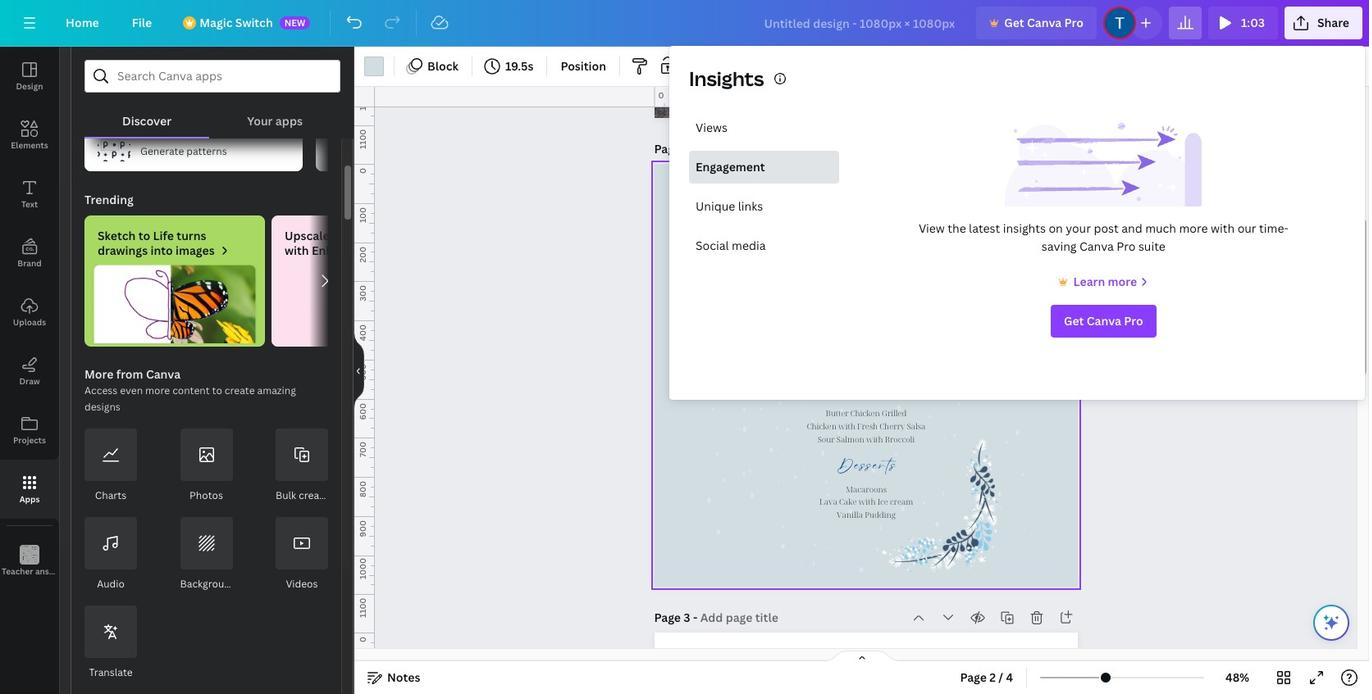 Task type: locate. For each thing, give the bounding box(es) containing it.
projects
[[13, 435, 46, 446]]

- right 3
[[693, 610, 698, 626]]

more from canva element
[[85, 429, 329, 682]]

text button
[[0, 165, 59, 224]]

0 horizontal spatial 2
[[684, 141, 690, 157]]

0 vertical spatial 1000
[[357, 89, 368, 110]]

2 horizontal spatial more
[[1179, 221, 1208, 236]]

bulk create
[[276, 489, 329, 503]]

page title text field up engagement
[[700, 141, 780, 158]]

macaroons
[[846, 484, 887, 495]]

images right into
[[176, 243, 215, 258]]

1000 down 900
[[357, 558, 368, 580]]

answer
[[35, 566, 64, 578]]

cream
[[890, 497, 913, 508]]

images up 200
[[332, 228, 371, 244]]

more right much
[[1179, 221, 1208, 236]]

to left life
[[138, 228, 150, 244]]

1 vertical spatial 1000
[[357, 558, 368, 580]]

more right learn at the top right of page
[[1108, 274, 1137, 290]]

share
[[1318, 15, 1350, 30]]

1 vertical spatial 2
[[990, 670, 996, 686]]

1 - from the top
[[693, 141, 697, 157]]

background
[[180, 578, 237, 592]]

page for page 3
[[654, 610, 681, 626]]

more
[[85, 367, 114, 382]]

vanilla
[[837, 510, 863, 521]]

outline of half a butterfly on the left, transformed into a vibrant image on the right. illustrates the app's sketch-to-image feature. image
[[85, 265, 265, 344]]

1 vertical spatial to
[[212, 384, 222, 398]]

drawings
[[98, 243, 148, 258]]

canva inside main menu bar
[[1027, 15, 1062, 30]]

ai
[[407, 228, 418, 244]]

switch
[[235, 15, 273, 30]]

more right even
[[145, 384, 170, 398]]

create
[[225, 384, 255, 398], [299, 489, 329, 503]]

turns
[[177, 228, 206, 244]]

bulk
[[276, 489, 296, 503]]

0 vertical spatial pro
[[1065, 15, 1084, 30]]

post
[[1094, 221, 1119, 236]]

text
[[21, 199, 38, 210]]

salmon
[[836, 434, 864, 445]]

with down macaroons
[[859, 497, 875, 508]]

1000 down #d2dde1 icon
[[357, 89, 368, 110]]

0 horizontal spatial more
[[145, 384, 170, 398]]

create left amazing
[[225, 384, 255, 398]]

1 horizontal spatial more
[[1108, 274, 1137, 290]]

0 vertical spatial get canva pro
[[1005, 15, 1084, 30]]

share button
[[1285, 7, 1363, 39]]

with
[[1211, 221, 1235, 236], [285, 243, 309, 258], [838, 421, 855, 432], [866, 434, 883, 445], [859, 497, 875, 508]]

teacher
[[2, 566, 33, 578]]

1 vertical spatial page
[[654, 610, 681, 626]]

48%
[[1226, 670, 1250, 686]]

0 vertical spatial -
[[693, 141, 697, 157]]

social media
[[696, 238, 766, 254]]

500
[[357, 364, 368, 381]]

1 vertical spatial pro
[[1117, 239, 1136, 254]]

audio
[[97, 578, 125, 592]]

chicken up fresh
[[850, 409, 880, 419]]

4
[[1006, 670, 1013, 686]]

elements button
[[0, 106, 59, 165]]

1 vertical spatial create
[[299, 489, 329, 503]]

more inside button
[[1108, 274, 1137, 290]]

0 vertical spatial create
[[225, 384, 255, 398]]

0 vertical spatial get
[[1005, 15, 1025, 30]]

with left enhancer
[[285, 243, 309, 258]]

2 1100 from the top
[[357, 599, 368, 619]]

fresh
[[857, 421, 878, 432]]

create inside more from canva element
[[299, 489, 329, 503]]

media
[[732, 238, 766, 254]]

chicken
[[850, 409, 880, 419], [807, 421, 836, 432]]

0 horizontal spatial images
[[176, 243, 215, 258]]

0 horizontal spatial get
[[1005, 15, 1025, 30]]

100
[[357, 207, 368, 223]]

- for page 3 -
[[693, 610, 698, 626]]

1000
[[357, 89, 368, 110], [357, 558, 368, 580]]

1 vertical spatial more
[[1108, 274, 1137, 290]]

2 vertical spatial more
[[145, 384, 170, 398]]

elements
[[11, 139, 48, 151]]

2 page title text field from the top
[[700, 610, 780, 627]]

social media button
[[689, 230, 839, 263]]

links
[[738, 199, 763, 214]]

trending
[[85, 192, 134, 208]]

0 up notes button
[[357, 638, 368, 643]]

19.5s button
[[479, 53, 540, 80]]

1 vertical spatial page title text field
[[700, 610, 780, 627]]

0 up page 2 -
[[658, 89, 664, 101]]

0 inside button
[[658, 89, 664, 101]]

your apps button
[[209, 93, 341, 137]]

page 2 -
[[654, 141, 700, 157]]

grilled
[[882, 409, 907, 419]]

chicken up sour
[[807, 421, 836, 432]]

access
[[85, 384, 118, 398]]

Page title text field
[[700, 141, 780, 158], [700, 610, 780, 627]]

0 up 100
[[357, 168, 368, 174]]

- down views
[[693, 141, 697, 157]]

0 horizontal spatial chicken
[[807, 421, 836, 432]]

to right content
[[212, 384, 222, 398]]

1 horizontal spatial chicken
[[850, 409, 880, 419]]

2 for -
[[684, 141, 690, 157]]

0 horizontal spatial to
[[138, 228, 150, 244]]

entrees
[[839, 390, 894, 409]]

1100 up notes button
[[357, 599, 368, 619]]

page title text field right 3
[[700, 610, 780, 627]]

1 horizontal spatial create
[[299, 489, 329, 503]]

your
[[1066, 221, 1091, 236]]

canva inside more from canva access even more content to create amazing designs
[[146, 367, 181, 382]]

create inside more from canva access even more content to create amazing designs
[[225, 384, 255, 398]]

create right bulk
[[299, 489, 329, 503]]

1 horizontal spatial to
[[212, 384, 222, 398]]

with left our
[[1211, 221, 1235, 236]]

saving
[[1042, 239, 1077, 254]]

2 inside button
[[990, 670, 996, 686]]

canva
[[1027, 15, 1062, 30], [1080, 239, 1114, 254], [1087, 313, 1122, 329], [146, 367, 181, 382]]

patternedai generate patterns
[[140, 126, 227, 158]]

unique
[[696, 199, 735, 214]]

charts
[[95, 489, 127, 503]]

1 vertical spatial get
[[1064, 313, 1084, 329]]

butter
[[825, 409, 848, 419]]

0 vertical spatial get canva pro button
[[977, 7, 1097, 39]]

0 vertical spatial page title text field
[[700, 141, 780, 158]]

time-
[[1260, 221, 1289, 236]]

engagement button
[[689, 151, 839, 184]]

1 1000 from the top
[[357, 89, 368, 110]]

0 vertical spatial 0
[[658, 89, 664, 101]]

-
[[693, 141, 697, 157], [693, 610, 698, 626]]

1 horizontal spatial 2
[[990, 670, 996, 686]]

patternedai
[[140, 126, 208, 142]]

0 vertical spatial 1100
[[357, 130, 368, 150]]

with inside 'desserts macaroons lava cake with ice cream vanilla pudding'
[[859, 497, 875, 508]]

0 vertical spatial page
[[654, 141, 681, 157]]

to inside sketch to life turns drawings into images
[[138, 228, 150, 244]]

sketch to life turns drawings into images
[[98, 228, 215, 258]]

1 vertical spatial 0
[[357, 168, 368, 174]]

1100 down #d2dde1 icon
[[357, 130, 368, 150]]

home
[[66, 15, 99, 30]]

on
[[1049, 221, 1063, 236]]

teacher answer keys
[[2, 566, 83, 578]]

1 page title text field from the top
[[700, 141, 780, 158]]

0 vertical spatial to
[[138, 228, 150, 244]]

1:03
[[1241, 15, 1265, 30]]

our
[[1238, 221, 1257, 236]]

1 horizontal spatial images
[[332, 228, 371, 244]]

0 vertical spatial more
[[1179, 221, 1208, 236]]

show pages image
[[823, 651, 901, 664]]

into
[[151, 243, 173, 258]]

position button
[[554, 53, 613, 80]]

with inside "view the latest insights on your post and much more with our time- saving canva pro suite"
[[1211, 221, 1235, 236]]

2 vertical spatial page
[[960, 670, 987, 686]]

0 horizontal spatial create
[[225, 384, 255, 398]]

page
[[654, 141, 681, 157], [654, 610, 681, 626], [960, 670, 987, 686]]

the
[[948, 221, 966, 236]]

1:03 button
[[1209, 7, 1278, 39]]

1 vertical spatial 1100
[[357, 599, 368, 619]]

1 vertical spatial -
[[693, 610, 698, 626]]

from
[[116, 367, 143, 382]]

canva inside "view the latest insights on your post and much more with our time- saving canva pro suite"
[[1080, 239, 1114, 254]]

700
[[357, 443, 368, 458]]

insights
[[689, 65, 764, 92]]

2 - from the top
[[693, 610, 698, 626]]

canva assistant image
[[1322, 614, 1342, 633]]

;
[[28, 568, 31, 578]]

0 vertical spatial 2
[[684, 141, 690, 157]]

suite
[[1139, 239, 1166, 254]]



Task type: describe. For each thing, give the bounding box(es) containing it.
apps
[[19, 494, 40, 505]]

page inside page 2 / 4 button
[[960, 670, 987, 686]]

desserts
[[837, 465, 897, 484]]

more inside "view the latest insights on your post and much more with our time- saving canva pro suite"
[[1179, 221, 1208, 236]]

0 button
[[375, 87, 1357, 107]]

using
[[374, 228, 404, 244]]

discover button
[[85, 93, 209, 137]]

19.5s
[[505, 58, 534, 74]]

learn
[[1074, 274, 1105, 290]]

200
[[357, 247, 368, 263]]

block button
[[401, 53, 465, 80]]

pro inside main menu bar
[[1065, 15, 1084, 30]]

page 2 / 4 button
[[954, 665, 1020, 692]]

800
[[357, 482, 368, 498]]

generate
[[140, 144, 184, 158]]

keys
[[66, 566, 83, 578]]

amazing
[[257, 384, 296, 398]]

enhancer
[[312, 243, 365, 258]]

with up salmon at the bottom of page
[[838, 421, 855, 432]]

discover
[[122, 113, 172, 129]]

learn more button
[[1056, 272, 1152, 292]]

your
[[247, 113, 273, 129]]

2 1000 from the top
[[357, 558, 368, 580]]

1 vertical spatial chicken
[[807, 421, 836, 432]]

notes
[[387, 670, 420, 686]]

much
[[1146, 221, 1177, 236]]

0 vertical spatial chicken
[[850, 409, 880, 419]]

unique links button
[[689, 190, 839, 223]]

uploads
[[13, 317, 46, 328]]

photos
[[190, 489, 223, 503]]

magic switch
[[200, 15, 273, 30]]

pro inside "view the latest insights on your post and much more with our time- saving canva pro suite"
[[1117, 239, 1136, 254]]

your apps
[[247, 113, 303, 129]]

Search Canva apps search field
[[117, 61, 308, 92]]

views
[[696, 120, 728, 135]]

translate
[[89, 666, 133, 680]]

with down fresh
[[866, 434, 883, 445]]

more from canva access even more content to create amazing designs
[[85, 367, 296, 414]]

even
[[120, 384, 143, 398]]

Design title text field
[[751, 7, 970, 39]]

block
[[427, 58, 459, 74]]

design button
[[0, 47, 59, 106]]

2 for /
[[990, 670, 996, 686]]

main menu bar
[[0, 0, 1369, 47]]

1 1100 from the top
[[357, 130, 368, 150]]

cherry
[[879, 421, 905, 432]]

learn more
[[1074, 274, 1137, 290]]

sour
[[817, 434, 835, 445]]

a picture of a dog's face vertically divided into two parts. face's left side is blurry and right side is clear. image
[[272, 265, 452, 347]]

page title text field for page 2 -
[[700, 141, 780, 158]]

patternedai image
[[98, 129, 130, 162]]

design
[[16, 80, 43, 92]]

900
[[357, 521, 368, 538]]

sketch
[[98, 228, 136, 244]]

latest
[[969, 221, 1001, 236]]

#d2dde1 image
[[364, 57, 384, 76]]

images inside the upscale images using ai with enhancer
[[332, 228, 371, 244]]

entrees butter chicken grilled chicken with fresh cherry salsa sour salmon with broccoli
[[807, 390, 925, 445]]

engagement
[[696, 159, 765, 175]]

1 horizontal spatial get
[[1064, 313, 1084, 329]]

life
[[153, 228, 174, 244]]

2 vertical spatial 0
[[357, 638, 368, 643]]

social
[[696, 238, 729, 254]]

get inside main menu bar
[[1005, 15, 1025, 30]]

ice
[[877, 497, 888, 508]]

view
[[919, 221, 945, 236]]

salsa
[[907, 421, 925, 432]]

notes button
[[361, 665, 427, 692]]

side panel tab list
[[0, 47, 83, 592]]

projects button
[[0, 401, 59, 460]]

uploads button
[[0, 283, 59, 342]]

designs
[[85, 400, 120, 414]]

2 vertical spatial pro
[[1124, 313, 1144, 329]]

with inside the upscale images using ai with enhancer
[[285, 243, 309, 258]]

more inside more from canva access even more content to create amazing designs
[[145, 384, 170, 398]]

new
[[284, 16, 305, 29]]

file button
[[119, 7, 165, 39]]

1 vertical spatial get canva pro
[[1064, 313, 1144, 329]]

pudding
[[865, 510, 896, 521]]

view the latest insights on your post and much more with our time- saving canva pro suite
[[919, 221, 1289, 254]]

/
[[999, 670, 1004, 686]]

apps button
[[0, 460, 59, 519]]

page for page 2
[[654, 141, 681, 157]]

cake
[[839, 497, 857, 508]]

brand button
[[0, 224, 59, 283]]

magic
[[200, 15, 233, 30]]

upscale
[[285, 228, 330, 244]]

images inside sketch to life turns drawings into images
[[176, 243, 215, 258]]

3
[[684, 610, 691, 626]]

desserts macaroons lava cake with ice cream vanilla pudding
[[819, 465, 913, 521]]

page title text field for page 3 -
[[700, 610, 780, 627]]

upscale images using ai with enhancer
[[285, 228, 418, 258]]

hide image
[[354, 331, 364, 410]]

1 vertical spatial get canva pro button
[[1051, 305, 1157, 338]]

and
[[1122, 221, 1143, 236]]

400
[[357, 325, 368, 342]]

file
[[132, 15, 152, 30]]

position
[[561, 58, 606, 74]]

get canva pro inside main menu bar
[[1005, 15, 1084, 30]]

patterns
[[186, 144, 227, 158]]

- for page 2 -
[[693, 141, 697, 157]]

draw button
[[0, 342, 59, 401]]

broccoli
[[885, 434, 915, 445]]

views button
[[689, 112, 839, 144]]

to inside more from canva access even more content to create amazing designs
[[212, 384, 222, 398]]



Task type: vqa. For each thing, say whether or not it's contained in the screenshot.
the Page 3 -
yes



